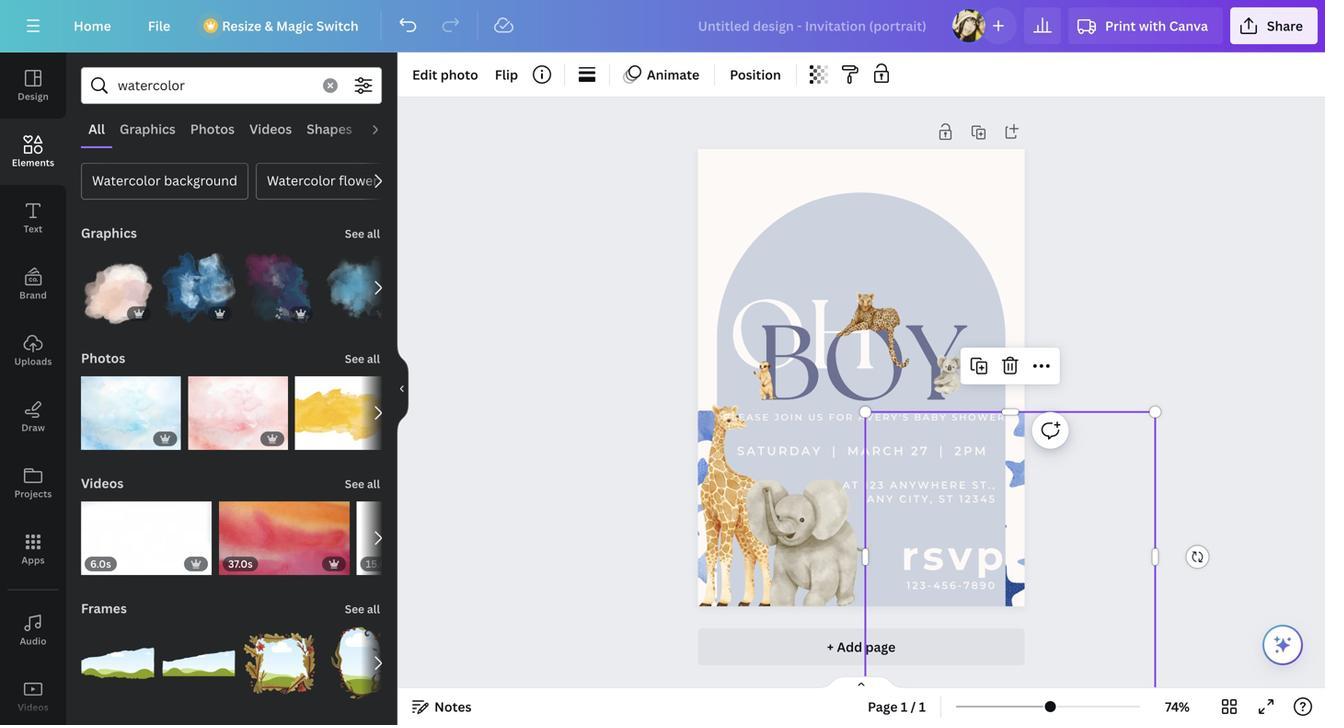 Task type: vqa. For each thing, say whether or not it's contained in the screenshot.
Watercolor for Watercolor flower
yes



Task type: locate. For each thing, give the bounding box(es) containing it.
notes button
[[405, 692, 479, 722]]

shapes button
[[299, 111, 360, 146]]

2 see from the top
[[345, 351, 365, 366]]

1 horizontal spatial audio
[[367, 120, 404, 138]]

torn paper frame illustration image left oval simple thanksgiving watercolor frame image
[[162, 627, 236, 701]]

oval simple thanksgiving watercolor frame image
[[243, 627, 317, 701]]

1 horizontal spatial watercolor
[[267, 172, 336, 189]]

all left hide image
[[367, 351, 380, 366]]

switch
[[317, 17, 359, 35]]

audio right shapes
[[367, 120, 404, 138]]

watercolor
[[92, 172, 161, 189], [267, 172, 336, 189]]

audio button down apps
[[0, 598, 66, 664]]

│ down for
[[828, 444, 842, 458]]

group
[[81, 240, 155, 325], [162, 240, 236, 325], [243, 240, 317, 325], [324, 251, 398, 325], [81, 366, 181, 450], [188, 366, 288, 450], [295, 377, 426, 450], [243, 616, 317, 701], [81, 627, 155, 701], [162, 627, 236, 701], [324, 627, 398, 701]]

1 vertical spatial audio
[[20, 635, 47, 648]]

graphics right all
[[120, 120, 176, 138]]

0 horizontal spatial videos button
[[0, 664, 66, 726]]

2 all from the top
[[367, 351, 380, 366]]

see all down flower
[[345, 226, 380, 241]]

see up rectangle simple thanksgiving watercolor frame image
[[345, 602, 365, 617]]

photos button
[[183, 111, 242, 146], [79, 340, 127, 377]]

0 horizontal spatial torn paper frame illustration image
[[81, 627, 155, 701]]

all
[[367, 226, 380, 241], [367, 351, 380, 366], [367, 477, 380, 492], [367, 602, 380, 617]]

1 watercolor from the left
[[92, 172, 161, 189]]

Design title text field
[[684, 7, 944, 44]]

1 vertical spatial videos button
[[79, 465, 126, 502]]

watercolor background
[[92, 172, 238, 189]]

74% button
[[1148, 692, 1208, 722]]

elements
[[12, 157, 54, 169]]

apps button
[[0, 517, 66, 583]]

3 see all from the top
[[345, 477, 380, 492]]

apps
[[22, 554, 45, 567]]

main menu bar
[[0, 0, 1326, 52]]

15.0s
[[366, 557, 392, 571]]

canva
[[1170, 17, 1209, 35]]

see for frames
[[345, 602, 365, 617]]

photos up blue watercolor background image
[[81, 349, 125, 367]]

1 all from the top
[[367, 226, 380, 241]]

3 all from the top
[[367, 477, 380, 492]]

see all down 15.0s at the left bottom of the page
[[345, 602, 380, 617]]

1 vertical spatial graphics
[[81, 224, 137, 242]]

any
[[867, 493, 895, 505]]

1 see all from the top
[[345, 226, 380, 241]]

1 vertical spatial photos button
[[79, 340, 127, 377]]

1 1 from the left
[[901, 698, 908, 716]]

1 left /
[[901, 698, 908, 716]]

see all left hide image
[[345, 351, 380, 366]]

saturday │ march 27 │ 2pm
[[737, 444, 989, 458]]

graphics up abstract smokey watercolor illustration image
[[81, 224, 137, 242]]

graphics
[[120, 120, 176, 138], [81, 224, 137, 242]]

yellow watercolor stripe with paper texture and watercolor edges. image
[[295, 377, 426, 450]]

us
[[809, 412, 825, 423]]

│ right 27
[[935, 444, 950, 458]]

Search elements search field
[[118, 68, 312, 103]]

0 vertical spatial photos button
[[183, 111, 242, 146]]

2pm
[[955, 444, 989, 458]]

1 horizontal spatial 1
[[920, 698, 926, 716]]

flower
[[339, 172, 378, 189]]

7890
[[964, 580, 997, 592]]

2 1 from the left
[[920, 698, 926, 716]]

1 vertical spatial videos
[[81, 475, 124, 492]]

6.0s group
[[81, 491, 212, 576]]

home
[[74, 17, 111, 35]]

/
[[911, 698, 917, 716]]

see all button left hide image
[[343, 340, 382, 377]]

shower
[[952, 412, 1007, 423]]

projects
[[14, 488, 52, 500]]

print with canva
[[1106, 17, 1209, 35]]

see up yellow watercolor stripe with paper texture and watercolor edges. image
[[345, 351, 365, 366]]

all for frames
[[367, 602, 380, 617]]

uploads
[[14, 355, 52, 368]]

all
[[88, 120, 105, 138]]

audio
[[367, 120, 404, 138], [20, 635, 47, 648]]

0 vertical spatial photos
[[190, 120, 235, 138]]

red watercolor background image
[[188, 377, 288, 450]]

watercolor flower button
[[256, 163, 390, 200]]

draw button
[[0, 384, 66, 450]]

hide image
[[397, 345, 409, 433]]

all down yellow watercolor stripe with paper texture and watercolor edges. image
[[367, 477, 380, 492]]

graphics button right all
[[112, 111, 183, 146]]

all for videos
[[367, 477, 380, 492]]

74%
[[1166, 698, 1191, 716]]

1 horizontal spatial videos button
[[79, 465, 126, 502]]

saturday
[[737, 444, 823, 458]]

position
[[730, 66, 782, 83]]

audio button right shapes
[[360, 111, 411, 146]]

see
[[345, 226, 365, 241], [345, 351, 365, 366], [345, 477, 365, 492], [345, 602, 365, 617]]

see for videos
[[345, 477, 365, 492]]

0 horizontal spatial watercolor
[[92, 172, 161, 189]]

canva assistant image
[[1273, 634, 1295, 657]]

4 see from the top
[[345, 602, 365, 617]]

2 see all from the top
[[345, 351, 380, 366]]

2 watercolor from the left
[[267, 172, 336, 189]]

see all button for videos
[[343, 465, 382, 502]]

3 see from the top
[[345, 477, 365, 492]]

watercolor flower
[[267, 172, 378, 189]]

see all button down 15.0s at the left bottom of the page
[[343, 590, 382, 627]]

15.0s group
[[357, 502, 487, 576]]

2 horizontal spatial videos
[[250, 120, 292, 138]]

1
[[901, 698, 908, 716], [920, 698, 926, 716]]

see all button down flower
[[343, 215, 382, 251]]

text button
[[0, 185, 66, 251]]

4 all from the top
[[367, 602, 380, 617]]

blue watercolor stain image
[[162, 251, 236, 325]]

page 1 / 1
[[868, 698, 926, 716]]

see all
[[345, 226, 380, 241], [345, 351, 380, 366], [345, 477, 380, 492], [345, 602, 380, 617]]

4 see all button from the top
[[343, 590, 382, 627]]

1 see all button from the top
[[343, 215, 382, 251]]

please join us for avery's baby shower
[[724, 412, 1007, 423]]

see all down yellow watercolor stripe with paper texture and watercolor edges. image
[[345, 477, 380, 492]]

│
[[828, 444, 842, 458], [935, 444, 950, 458]]

see all button for photos
[[343, 340, 382, 377]]

frames button
[[79, 590, 129, 627]]

+ add page
[[828, 639, 896, 656]]

baby
[[915, 412, 948, 423]]

magic
[[276, 17, 313, 35]]

watercolor for watercolor flower
[[267, 172, 336, 189]]

3 see all button from the top
[[343, 465, 382, 502]]

1 horizontal spatial audio button
[[360, 111, 411, 146]]

0 horizontal spatial audio
[[20, 635, 47, 648]]

page
[[866, 639, 896, 656]]

2 vertical spatial videos button
[[0, 664, 66, 726]]

photos
[[190, 120, 235, 138], [81, 349, 125, 367]]

oh
[[729, 281, 878, 392]]

0 horizontal spatial │
[[828, 444, 842, 458]]

2 horizontal spatial videos button
[[242, 111, 299, 146]]

see for graphics
[[345, 226, 365, 241]]

see all button down yellow watercolor stripe with paper texture and watercolor edges. image
[[343, 465, 382, 502]]

please
[[724, 412, 771, 423]]

1 horizontal spatial │
[[935, 444, 950, 458]]

videos
[[250, 120, 292, 138], [81, 475, 124, 492], [18, 702, 49, 714]]

graphics button down watercolor background button
[[79, 215, 139, 251]]

watercolor down all
[[92, 172, 161, 189]]

photos button right the uploads
[[79, 340, 127, 377]]

resize & magic switch
[[222, 17, 359, 35]]

1 right /
[[920, 698, 926, 716]]

uploads button
[[0, 318, 66, 384]]

draw
[[21, 422, 45, 434]]

audio button
[[360, 111, 411, 146], [0, 598, 66, 664]]

all down 15.0s at the left bottom of the page
[[367, 602, 380, 617]]

all down flower
[[367, 226, 380, 241]]

join
[[775, 412, 804, 423]]

photos button down the search elements search field
[[183, 111, 242, 146]]

27
[[912, 444, 930, 458]]

resize & magic switch button
[[193, 7, 373, 44]]

1 horizontal spatial torn paper frame illustration image
[[162, 627, 236, 701]]

0 vertical spatial videos
[[250, 120, 292, 138]]

123-
[[907, 580, 934, 592]]

animate button
[[618, 60, 707, 89]]

2 see all button from the top
[[343, 340, 382, 377]]

blue watercolor background image
[[81, 377, 181, 450]]

watercolor for watercolor background
[[92, 172, 161, 189]]

0 horizontal spatial audio button
[[0, 598, 66, 664]]

torn paper frame illustration image
[[81, 627, 155, 701], [162, 627, 236, 701]]

see down yellow watercolor stripe with paper texture and watercolor edges. image
[[345, 477, 365, 492]]

1 see from the top
[[345, 226, 365, 241]]

1 vertical spatial audio button
[[0, 598, 66, 664]]

0 horizontal spatial videos
[[18, 702, 49, 714]]

0 horizontal spatial photos
[[81, 349, 125, 367]]

at 123 anywhere st., any city, st 12345
[[843, 480, 997, 505]]

march
[[848, 444, 906, 458]]

watercolor left flower
[[267, 172, 336, 189]]

0 vertical spatial videos button
[[242, 111, 299, 146]]

audio down apps
[[20, 635, 47, 648]]

4 see all from the top
[[345, 602, 380, 617]]

see for photos
[[345, 351, 365, 366]]

see all button
[[343, 215, 382, 251], [343, 340, 382, 377], [343, 465, 382, 502], [343, 590, 382, 627]]

graphics button
[[112, 111, 183, 146], [79, 215, 139, 251]]

0 vertical spatial graphics button
[[112, 111, 183, 146]]

file
[[148, 17, 171, 35]]

1 horizontal spatial videos
[[81, 475, 124, 492]]

1 horizontal spatial photos
[[190, 120, 235, 138]]

share
[[1268, 17, 1304, 35]]

2 vertical spatial videos
[[18, 702, 49, 714]]

0 horizontal spatial photos button
[[79, 340, 127, 377]]

see all for photos
[[345, 351, 380, 366]]

rectangle simple thanksgiving watercolor frame image
[[324, 627, 398, 701]]

0 horizontal spatial 1
[[901, 698, 908, 716]]

photos down the search elements search field
[[190, 120, 235, 138]]

see down flower
[[345, 226, 365, 241]]

projects button
[[0, 450, 66, 517]]

design
[[18, 90, 49, 103]]

torn paper frame illustration image down the frames
[[81, 627, 155, 701]]



Task type: describe. For each thing, give the bounding box(es) containing it.
0 vertical spatial graphics
[[120, 120, 176, 138]]

brand
[[19, 289, 47, 302]]

+ add page button
[[698, 629, 1025, 666]]

notes
[[435, 698, 472, 716]]

resize
[[222, 17, 262, 35]]

animate
[[647, 66, 700, 83]]

text
[[24, 223, 43, 235]]

123-456-7890
[[907, 580, 997, 592]]

share button
[[1231, 7, 1319, 44]]

videos inside side panel tab list
[[18, 702, 49, 714]]

see all button for frames
[[343, 590, 382, 627]]

file button
[[133, 7, 185, 44]]

&
[[265, 17, 273, 35]]

photo
[[441, 66, 479, 83]]

rsvp
[[902, 531, 1008, 580]]

page
[[868, 698, 898, 716]]

print
[[1106, 17, 1137, 35]]

flip button
[[488, 60, 526, 89]]

6.0s
[[90, 557, 111, 571]]

1 │ from the left
[[828, 444, 842, 458]]

see all for graphics
[[345, 226, 380, 241]]

all for graphics
[[367, 226, 380, 241]]

background
[[164, 172, 238, 189]]

city,
[[900, 493, 935, 505]]

at
[[843, 480, 860, 492]]

elements button
[[0, 119, 66, 185]]

2 │ from the left
[[935, 444, 950, 458]]

st
[[939, 493, 955, 505]]

all for photos
[[367, 351, 380, 366]]

see all for videos
[[345, 477, 380, 492]]

with
[[1140, 17, 1167, 35]]

audio inside side panel tab list
[[20, 635, 47, 648]]

watercolor brush image
[[324, 251, 398, 325]]

side panel tab list
[[0, 52, 66, 726]]

12345
[[960, 493, 997, 505]]

shapes
[[307, 120, 352, 138]]

st.,
[[973, 480, 997, 492]]

abstract smokey watercolor illustration image
[[81, 251, 155, 325]]

all button
[[81, 111, 112, 146]]

37.0s
[[228, 557, 253, 571]]

add
[[837, 639, 863, 656]]

watercolor background button
[[81, 163, 249, 200]]

123
[[865, 480, 886, 492]]

456-
[[934, 580, 964, 592]]

0 vertical spatial audio
[[367, 120, 404, 138]]

anywhere
[[891, 480, 968, 492]]

0 vertical spatial audio button
[[360, 111, 411, 146]]

edit photo
[[413, 66, 479, 83]]

for
[[829, 412, 855, 423]]

watercolor pastel splash image
[[243, 251, 317, 325]]

home link
[[59, 7, 126, 44]]

edit photo button
[[405, 60, 486, 89]]

position button
[[723, 60, 789, 89]]

flip
[[495, 66, 518, 83]]

1 vertical spatial photos
[[81, 349, 125, 367]]

print with canva button
[[1069, 7, 1224, 44]]

1 vertical spatial graphics button
[[79, 215, 139, 251]]

37.0s group
[[219, 491, 349, 576]]

1 horizontal spatial photos button
[[183, 111, 242, 146]]

boy
[[757, 305, 966, 424]]

show pages image
[[818, 676, 906, 691]]

1 torn paper frame illustration image from the left
[[81, 627, 155, 701]]

frames
[[81, 600, 127, 617]]

see all button for graphics
[[343, 215, 382, 251]]

avery's
[[859, 412, 910, 423]]

+
[[828, 639, 834, 656]]

design button
[[0, 52, 66, 119]]

edit
[[413, 66, 438, 83]]

brand button
[[0, 251, 66, 318]]

2 torn paper frame illustration image from the left
[[162, 627, 236, 701]]

see all for frames
[[345, 602, 380, 617]]



